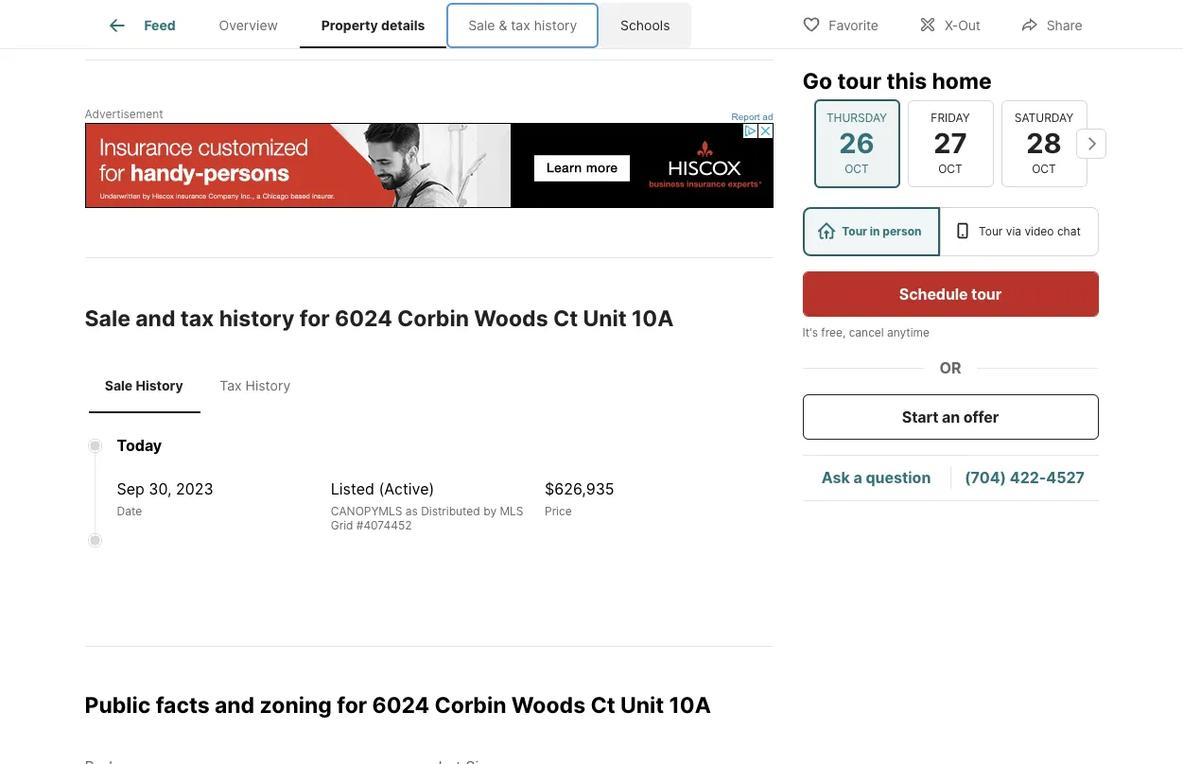 Task type: locate. For each thing, give the bounding box(es) containing it.
history
[[136, 378, 183, 394], [246, 378, 291, 394]]

distributed
[[421, 504, 481, 518]]

thursday 26 oct
[[827, 110, 888, 176]]

1 horizontal spatial tour
[[979, 224, 1003, 238]]

via
[[1007, 224, 1022, 238]]

tax inside tab
[[511, 17, 531, 33]]

2 horizontal spatial oct
[[1033, 162, 1057, 176]]

date
[[117, 504, 142, 518]]

mls
[[500, 504, 524, 518]]

sale up sale history
[[85, 306, 131, 333]]

oct inside friday 27 oct
[[939, 162, 963, 176]]

1 history from the left
[[136, 378, 183, 394]]

1 horizontal spatial tax
[[511, 17, 531, 33]]

0 vertical spatial for
[[300, 306, 330, 333]]

tour inside schedule tour button
[[972, 285, 1002, 304]]

and up sale history
[[136, 306, 176, 333]]

tax up sale history
[[181, 306, 214, 333]]

for
[[300, 306, 330, 333], [337, 693, 367, 719]]

tour for schedule
[[972, 285, 1002, 304]]

1 vertical spatial 6024
[[372, 693, 430, 719]]

ct for public facts and zoning for 6024 corbin woods ct unit 10a
[[591, 693, 616, 719]]

0 vertical spatial history
[[534, 17, 577, 33]]

None button
[[814, 99, 900, 188], [908, 100, 994, 187], [1002, 100, 1088, 187], [814, 99, 900, 188], [908, 100, 994, 187], [1002, 100, 1088, 187]]

0 horizontal spatial tax
[[181, 306, 214, 333]]

10a for public facts and zoning for 6024 corbin woods ct unit 10a
[[670, 693, 711, 719]]

sale & tax history tab
[[447, 3, 599, 48]]

1 horizontal spatial history
[[246, 378, 291, 394]]

oct inside saturday 28 oct
[[1033, 162, 1057, 176]]

sale and tax history for 6024 corbin woods ct unit 10a
[[85, 306, 674, 333]]

28
[[1027, 127, 1062, 160]]

tour via video chat
[[979, 224, 1081, 238]]

tax
[[220, 378, 242, 394]]

1 vertical spatial ct
[[591, 693, 616, 719]]

0 horizontal spatial history
[[136, 378, 183, 394]]

schools
[[621, 17, 670, 33]]

oct down 26
[[845, 162, 869, 176]]

share
[[1047, 17, 1083, 33]]

for right zoning
[[337, 693, 367, 719]]

history right tax
[[246, 378, 291, 394]]

oct inside "thursday 26 oct"
[[845, 162, 869, 176]]

0 vertical spatial 10a
[[632, 306, 674, 333]]

sale up today
[[105, 378, 133, 394]]

0 horizontal spatial history
[[219, 306, 295, 333]]

history inside tab
[[534, 17, 577, 33]]

tour right schedule
[[972, 285, 1002, 304]]

tab list
[[85, 0, 707, 48], [85, 359, 315, 413]]

in
[[870, 224, 881, 238]]

woods for public facts and zoning for 6024 corbin woods ct unit 10a
[[512, 693, 586, 719]]

1 horizontal spatial history
[[534, 17, 577, 33]]

0 horizontal spatial tour
[[838, 68, 882, 95]]

sale for sale and tax history for 6024 corbin woods ct unit 10a
[[85, 306, 131, 333]]

list box containing tour in person
[[803, 207, 1099, 256]]

(704) 422-4527 link
[[965, 469, 1085, 488]]

tax history tab
[[200, 363, 311, 410]]

tour
[[842, 224, 868, 238], [979, 224, 1003, 238]]

0 horizontal spatial oct
[[845, 162, 869, 176]]

$626,935 price
[[545, 480, 615, 518]]

schedule tour
[[900, 285, 1002, 304]]

sale for sale history
[[105, 378, 133, 394]]

sep
[[117, 480, 145, 499]]

sale left &
[[469, 17, 495, 33]]

and
[[136, 306, 176, 333], [215, 693, 255, 719]]

1 vertical spatial for
[[337, 693, 367, 719]]

public
[[85, 693, 151, 719]]

facts
[[156, 693, 210, 719]]

1 horizontal spatial oct
[[939, 162, 963, 176]]

0 horizontal spatial and
[[136, 306, 176, 333]]

for for zoning
[[337, 693, 367, 719]]

saturday
[[1015, 110, 1074, 125]]

0 vertical spatial unit
[[583, 306, 627, 333]]

favorite
[[829, 17, 879, 33]]

3 oct from the left
[[1033, 162, 1057, 176]]

an
[[943, 408, 961, 427]]

1 horizontal spatial for
[[337, 693, 367, 719]]

tour inside 'option'
[[842, 224, 868, 238]]

sale & tax history
[[469, 17, 577, 33]]

1 tour from the left
[[842, 224, 868, 238]]

overview
[[219, 17, 278, 33]]

tour for tour in person
[[842, 224, 868, 238]]

1 oct from the left
[[845, 162, 869, 176]]

ask a question
[[822, 469, 931, 488]]

tax for &
[[511, 17, 531, 33]]

tour up thursday
[[838, 68, 882, 95]]

1 horizontal spatial tour
[[972, 285, 1002, 304]]

0 vertical spatial sale
[[469, 17, 495, 33]]

1 tab list from the top
[[85, 0, 707, 48]]

10a for sale and tax history for 6024 corbin woods ct unit 10a
[[632, 306, 674, 333]]

listed
[[331, 480, 375, 499]]

0 horizontal spatial tour
[[842, 224, 868, 238]]

corbin
[[397, 306, 469, 333], [435, 693, 507, 719]]

1 vertical spatial woods
[[512, 693, 586, 719]]

free,
[[822, 326, 846, 340]]

2 vertical spatial sale
[[105, 378, 133, 394]]

2 oct from the left
[[939, 162, 963, 176]]

1 vertical spatial 10a
[[670, 693, 711, 719]]

list box
[[803, 207, 1099, 256]]

0 vertical spatial tour
[[838, 68, 882, 95]]

anytime
[[888, 326, 930, 340]]

history for and
[[219, 306, 295, 333]]

sale history
[[105, 378, 183, 394]]

1 horizontal spatial ct
[[591, 693, 616, 719]]

1 vertical spatial tab list
[[85, 359, 315, 413]]

26
[[840, 127, 875, 160]]

ct for sale and tax history for 6024 corbin woods ct unit 10a
[[553, 306, 578, 333]]

woods
[[474, 306, 548, 333], [512, 693, 586, 719]]

history up today
[[136, 378, 183, 394]]

schedule tour button
[[803, 272, 1099, 317]]

for up tax history tab in the left of the page
[[300, 306, 330, 333]]

0 vertical spatial tab list
[[85, 0, 707, 48]]

oct down 27
[[939, 162, 963, 176]]

0 vertical spatial 6024
[[335, 306, 392, 333]]

tour via video chat option
[[941, 207, 1099, 256]]

tour
[[838, 68, 882, 95], [972, 285, 1002, 304]]

this
[[887, 68, 927, 95]]

history
[[534, 17, 577, 33], [219, 306, 295, 333]]

tax right &
[[511, 17, 531, 33]]

unit for public facts and zoning for 6024 corbin woods ct unit 10a
[[621, 693, 665, 719]]

ad
[[763, 112, 774, 122]]

and right facts
[[215, 693, 255, 719]]

x-out button
[[903, 4, 997, 43]]

10a
[[632, 306, 674, 333], [670, 693, 711, 719]]

video
[[1025, 224, 1055, 238]]

history up "tax history"
[[219, 306, 295, 333]]

oct
[[845, 162, 869, 176], [939, 162, 963, 176], [1033, 162, 1057, 176]]

0 horizontal spatial for
[[300, 306, 330, 333]]

tax
[[511, 17, 531, 33], [181, 306, 214, 333]]

history right &
[[534, 17, 577, 33]]

0 vertical spatial and
[[136, 306, 176, 333]]

start an offer
[[903, 408, 999, 427]]

1 vertical spatial sale
[[85, 306, 131, 333]]

2 history from the left
[[246, 378, 291, 394]]

it's free, cancel anytime
[[803, 326, 930, 340]]

tour for go
[[838, 68, 882, 95]]

0 vertical spatial tax
[[511, 17, 531, 33]]

1 vertical spatial tour
[[972, 285, 1002, 304]]

1 vertical spatial corbin
[[435, 693, 507, 719]]

tour left via
[[979, 224, 1003, 238]]

corbin for history
[[397, 306, 469, 333]]

0 vertical spatial woods
[[474, 306, 548, 333]]

property details tab
[[300, 3, 447, 48]]

2 tour from the left
[[979, 224, 1003, 238]]

sale inside tab
[[105, 378, 133, 394]]

oct down 28
[[1033, 162, 1057, 176]]

2 tab list from the top
[[85, 359, 315, 413]]

6024
[[335, 306, 392, 333], [372, 693, 430, 719]]

0 vertical spatial ct
[[553, 306, 578, 333]]

or
[[940, 359, 962, 378]]

1 vertical spatial history
[[219, 306, 295, 333]]

out
[[959, 17, 981, 33]]

0 vertical spatial corbin
[[397, 306, 469, 333]]

canopymls
[[331, 504, 403, 518]]

tour inside option
[[979, 224, 1003, 238]]

0 horizontal spatial ct
[[553, 306, 578, 333]]

1 horizontal spatial and
[[215, 693, 255, 719]]

1 vertical spatial unit
[[621, 693, 665, 719]]

report ad
[[732, 112, 774, 122]]

sale inside tab
[[469, 17, 495, 33]]

report ad button
[[732, 112, 774, 126]]

unit
[[583, 306, 627, 333], [621, 693, 665, 719]]

1 vertical spatial tax
[[181, 306, 214, 333]]

by
[[484, 504, 497, 518]]

next image
[[1076, 129, 1107, 159]]

tour left in on the top of the page
[[842, 224, 868, 238]]

sale
[[469, 17, 495, 33], [85, 306, 131, 333], [105, 378, 133, 394]]



Task type: describe. For each thing, give the bounding box(es) containing it.
oct for 28
[[1033, 162, 1057, 176]]

favorite button
[[787, 4, 895, 43]]

sale history tab
[[88, 363, 200, 410]]

2023
[[176, 480, 213, 499]]

tax history
[[220, 378, 291, 394]]

6024 for zoning
[[372, 693, 430, 719]]

price
[[545, 504, 572, 518]]

grid
[[331, 518, 353, 533]]

1 vertical spatial and
[[215, 693, 255, 719]]

corbin for zoning
[[435, 693, 507, 719]]

for for history
[[300, 306, 330, 333]]

ask a question link
[[822, 469, 931, 488]]

it's
[[803, 326, 818, 340]]

(704) 422-4527
[[965, 469, 1085, 488]]

schools tab
[[599, 3, 692, 48]]

tab list containing sale history
[[85, 359, 315, 413]]

ad region
[[85, 123, 774, 209]]

$626,935
[[545, 480, 615, 499]]

advertisement
[[85, 107, 163, 121]]

start an offer button
[[803, 395, 1099, 440]]

tab list containing feed
[[85, 0, 707, 48]]

details
[[381, 17, 425, 33]]

schedule
[[900, 285, 969, 304]]

start
[[903, 408, 939, 427]]

x-
[[945, 17, 959, 33]]

today
[[117, 436, 162, 455]]

property details
[[322, 17, 425, 33]]

cancel
[[849, 326, 884, 340]]

tour in person option
[[803, 207, 941, 256]]

share button
[[1005, 4, 1099, 43]]

30,
[[149, 480, 172, 499]]

person
[[883, 224, 922, 238]]

report
[[732, 112, 760, 122]]

friday
[[931, 110, 971, 125]]

unit for sale and tax history for 6024 corbin woods ct unit 10a
[[583, 306, 627, 333]]

go
[[803, 68, 833, 95]]

public facts and zoning for 6024 corbin woods ct unit 10a
[[85, 693, 711, 719]]

sep 30, 2023 date
[[117, 480, 213, 518]]

4527
[[1047, 469, 1085, 488]]

ask
[[822, 469, 850, 488]]

overview tab
[[197, 3, 300, 48]]

a
[[854, 469, 863, 488]]

feed
[[144, 17, 176, 33]]

422-
[[1010, 469, 1047, 488]]

history for sale history
[[136, 378, 183, 394]]

history for &
[[534, 17, 577, 33]]

friday 27 oct
[[931, 110, 971, 176]]

offer
[[964, 408, 999, 427]]

as
[[406, 504, 418, 518]]

tour in person
[[842, 224, 922, 238]]

chat
[[1058, 224, 1081, 238]]

oct for 26
[[845, 162, 869, 176]]

sale for sale & tax history
[[469, 17, 495, 33]]

6024 for history
[[335, 306, 392, 333]]

history for tax history
[[246, 378, 291, 394]]

(704)
[[965, 469, 1007, 488]]

woods for sale and tax history for 6024 corbin woods ct unit 10a
[[474, 306, 548, 333]]

listed (active) canopymls as distributed by mls grid #4074452
[[331, 480, 524, 533]]

property
[[322, 17, 378, 33]]

x-out
[[945, 17, 981, 33]]

go tour this home
[[803, 68, 992, 95]]

27
[[934, 127, 968, 160]]

saturday 28 oct
[[1015, 110, 1074, 176]]

(active)
[[379, 480, 435, 499]]

&
[[499, 17, 508, 33]]

tax for and
[[181, 306, 214, 333]]

zoning
[[260, 693, 332, 719]]

thursday
[[827, 110, 888, 125]]

#4074452
[[357, 518, 412, 533]]

oct for 27
[[939, 162, 963, 176]]

tour for tour via video chat
[[979, 224, 1003, 238]]

feed link
[[106, 14, 176, 37]]

question
[[866, 469, 931, 488]]

home
[[933, 68, 992, 95]]



Task type: vqa. For each thing, say whether or not it's contained in the screenshot.


